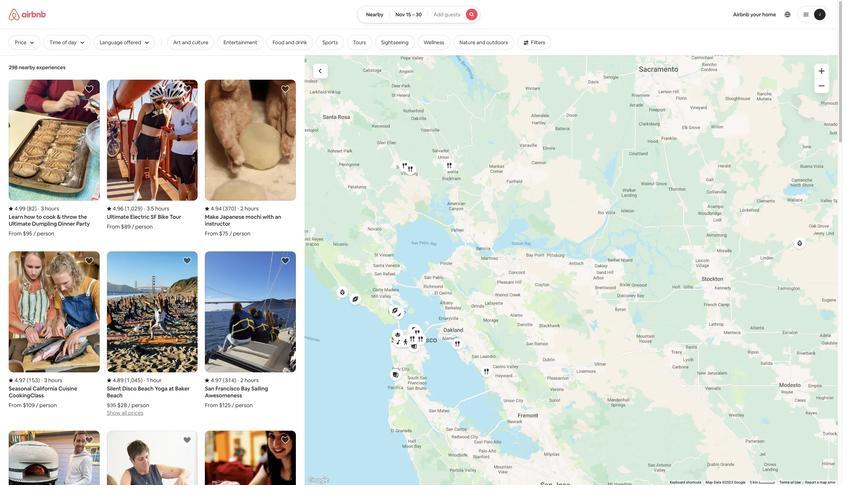 Task type: describe. For each thing, give the bounding box(es) containing it.
4.94 out of 5 average rating,  370 reviews image
[[205, 205, 236, 212]]

bike
[[158, 214, 169, 221]]

a
[[817, 481, 819, 485]]

from inside learn how to cook & throw the ultimate dumpling dinner party from $95 / person
[[9, 230, 22, 237]]

day
[[68, 39, 77, 46]]

4.99 (82)
[[15, 205, 37, 212]]

ultimate electric sf bike tour group
[[107, 80, 198, 230]]

art
[[173, 39, 181, 46]]

3 for 4.99 (82)
[[41, 205, 44, 212]]

japanese
[[220, 214, 245, 221]]

your
[[751, 11, 762, 18]]

4.97 out of 5 average rating,  314 reviews image
[[205, 378, 236, 384]]

error
[[828, 481, 836, 485]]

4.89 (1,045)
[[113, 378, 143, 384]]

sports
[[323, 39, 338, 46]]

nature and outdoors
[[460, 39, 508, 46]]

terms of use
[[780, 481, 801, 485]]

/ inside learn how to cook & throw the ultimate dumpling dinner party from $95 / person
[[33, 230, 36, 237]]

/ inside make japanese mochi with an instructor from $75 / person
[[230, 230, 232, 237]]

4.96 (1,029)
[[113, 205, 143, 212]]

google map
showing 24 experiences. region
[[305, 55, 838, 486]]

san francisco bay sailing awesomeness from $125 / person
[[205, 386, 268, 409]]

map
[[706, 481, 713, 485]]

4.89 out of 5 average rating,  1,045 reviews image
[[107, 378, 143, 384]]

from inside the ultimate electric sf bike tour from $89 / person
[[107, 224, 120, 230]]

· 3 hours for cuisine
[[41, 378, 62, 384]]

an
[[275, 214, 281, 221]]

hours for bay
[[245, 378, 259, 384]]

$75
[[219, 230, 228, 237]]

4.97 (314)
[[211, 378, 236, 384]]

person inside make japanese mochi with an instructor from $75 / person
[[233, 230, 251, 237]]

hour
[[150, 378, 162, 384]]

report a map error
[[806, 481, 836, 485]]

cook
[[43, 214, 56, 221]]

$28
[[117, 403, 127, 409]]

4.97 for 4.97 (153)
[[15, 378, 25, 384]]

at
[[169, 386, 174, 393]]

Wellness button
[[418, 35, 451, 50]]

drink
[[296, 39, 307, 46]]

all
[[122, 410, 127, 417]]

price
[[15, 39, 26, 46]]

disco
[[122, 386, 137, 393]]

hours for sf
[[155, 205, 169, 212]]

1
[[147, 378, 149, 384]]

throw
[[62, 214, 77, 221]]

silent
[[107, 386, 121, 393]]

art and culture
[[173, 39, 208, 46]]

show
[[107, 410, 121, 417]]

· for (153)
[[41, 378, 43, 384]]

sailing
[[252, 386, 268, 393]]

tour
[[170, 214, 181, 221]]

filters button
[[517, 35, 552, 50]]

Sightseeing button
[[375, 35, 415, 50]]

Entertainment button
[[218, 35, 264, 50]]

zoom out image
[[819, 83, 825, 89]]

to
[[36, 214, 42, 221]]

price button
[[9, 35, 40, 50]]

and for art
[[182, 39, 191, 46]]

silent disco beach yoga at baker beach group
[[107, 252, 198, 417]]

4.89
[[113, 378, 124, 384]]

person inside the ultimate electric sf bike tour from $89 / person
[[135, 224, 153, 230]]

francisco
[[216, 386, 240, 393]]

keyboard shortcuts button
[[670, 481, 702, 486]]

· for (1,029)
[[144, 205, 145, 212]]

zoom in image
[[819, 68, 825, 74]]

30
[[416, 11, 422, 18]]

sf
[[151, 214, 157, 221]]

person inside silent disco beach yoga at baker beach $35 $28 / person show all prices
[[132, 403, 149, 409]]

silent disco beach yoga at baker beach $35 $28 / person show all prices
[[107, 386, 190, 417]]

terms of use link
[[780, 481, 801, 485]]

–
[[412, 11, 415, 18]]

&
[[57, 214, 61, 221]]

dumpling
[[32, 221, 57, 228]]

seasonal
[[9, 386, 31, 393]]

make japanese mochi with an instructor group
[[205, 80, 296, 237]]

· 3.5 hours
[[144, 205, 169, 212]]

data
[[714, 481, 722, 485]]

airbnb your home
[[734, 11, 776, 18]]

entertainment
[[224, 39, 257, 46]]

0 horizontal spatial beach
[[107, 393, 123, 400]]

/ inside the ultimate electric sf bike tour from $89 / person
[[132, 224, 134, 230]]

4.99
[[15, 205, 25, 212]]

4.97 out of 5 average rating,  153 reviews image
[[9, 378, 40, 384]]

· 2 hours for bay
[[238, 378, 259, 384]]

(153)
[[27, 378, 40, 384]]

· 1 hour
[[144, 378, 162, 384]]

seasonal california cuisine cookingclass group
[[9, 252, 100, 409]]

· 3 hours for to
[[38, 205, 59, 212]]

add to wishlist image inside san francisco bay sailing awesomeness "group"
[[281, 257, 290, 266]]

how
[[24, 214, 35, 221]]

food
[[273, 39, 285, 46]]

· for (370)
[[238, 205, 239, 212]]

$89
[[121, 224, 131, 230]]



Task type: locate. For each thing, give the bounding box(es) containing it.
hours up mochi
[[245, 205, 259, 212]]

1 4.97 from the left
[[15, 378, 25, 384]]

$125
[[219, 403, 231, 409]]

person inside learn how to cook & throw the ultimate dumpling dinner party from $95 / person
[[37, 230, 54, 237]]

1 vertical spatial 3
[[44, 378, 47, 384]]

hours inside ultimate electric sf bike tour group
[[155, 205, 169, 212]]

4.97 inside the seasonal california cuisine cookingclass group
[[15, 378, 25, 384]]

2 inside san francisco bay sailing awesomeness "group"
[[240, 378, 244, 384]]

google image
[[307, 476, 331, 486]]

1 horizontal spatial 4.97
[[211, 378, 222, 384]]

©2023
[[723, 481, 734, 485]]

seasonal california cuisine cookingclass from $109 / person
[[9, 386, 77, 409]]

person down california
[[39, 403, 57, 409]]

ultimate inside learn how to cook & throw the ultimate dumpling dinner party from $95 / person
[[9, 221, 31, 228]]

(1,045)
[[125, 378, 143, 384]]

4.96
[[113, 205, 124, 212]]

298
[[9, 64, 18, 71]]

4.94
[[211, 205, 222, 212]]

of for day
[[62, 39, 67, 46]]

2 4.97 from the left
[[211, 378, 222, 384]]

/ right $109
[[36, 403, 38, 409]]

4.94 (370)
[[211, 205, 236, 212]]

3.5
[[147, 205, 154, 212]]

· 2 hours up mochi
[[238, 205, 259, 212]]

Sports button
[[316, 35, 344, 50]]

5 km
[[750, 481, 759, 485]]

airbnb your home link
[[729, 7, 781, 22]]

outdoors
[[487, 39, 508, 46]]

Tours button
[[347, 35, 372, 50]]

2 2 from the top
[[240, 378, 244, 384]]

2 up bay
[[240, 378, 244, 384]]

· 2 hours up bay
[[238, 378, 259, 384]]

· for (1,045)
[[144, 378, 145, 384]]

· 2 hours inside the 'make japanese mochi with an instructor' group
[[238, 205, 259, 212]]

add to wishlist image inside the 'make japanese mochi with an instructor' group
[[281, 85, 290, 94]]

· 3 hours inside the seasonal california cuisine cookingclass group
[[41, 378, 62, 384]]

and right art
[[182, 39, 191, 46]]

4.96 out of 5 average rating,  1,029 reviews image
[[107, 205, 143, 212]]

/ right $95
[[33, 230, 36, 237]]

add guests button
[[428, 6, 481, 23]]

/ inside seasonal california cuisine cookingclass from $109 / person
[[36, 403, 38, 409]]

· inside learn how to cook & throw the ultimate dumpling dinner party group
[[38, 205, 39, 212]]

2 for japanese
[[240, 205, 244, 212]]

guests
[[445, 11, 461, 18]]

· 2 hours
[[238, 205, 259, 212], [238, 378, 259, 384]]

cookingclass
[[9, 393, 44, 400]]

1 horizontal spatial and
[[286, 39, 295, 46]]

time
[[50, 39, 61, 46]]

nov 15 – 30
[[396, 11, 422, 18]]

/ inside silent disco beach yoga at baker beach $35 $28 / person show all prices
[[128, 403, 130, 409]]

· 3 hours up 'cook'
[[38, 205, 59, 212]]

hours
[[45, 205, 59, 212], [155, 205, 169, 212], [245, 205, 259, 212], [48, 378, 62, 384], [245, 378, 259, 384]]

from left $125 at bottom
[[205, 403, 218, 409]]

from inside make japanese mochi with an instructor from $75 / person
[[205, 230, 218, 237]]

from inside "san francisco bay sailing awesomeness from $125 / person"
[[205, 403, 218, 409]]

km
[[753, 481, 758, 485]]

· 2 hours for mochi
[[238, 205, 259, 212]]

0 horizontal spatial 4.97
[[15, 378, 25, 384]]

· for (314)
[[238, 378, 239, 384]]

2
[[240, 205, 244, 212], [240, 378, 244, 384]]

· right (82)
[[38, 205, 39, 212]]

0 vertical spatial 2
[[240, 205, 244, 212]]

0 horizontal spatial 3
[[41, 205, 44, 212]]

beach up $35
[[107, 393, 123, 400]]

(314)
[[223, 378, 236, 384]]

$109
[[23, 403, 35, 409]]

report a map error link
[[806, 481, 836, 485]]

hours up bike
[[155, 205, 169, 212]]

3 for 4.97 (153)
[[44, 378, 47, 384]]

learn
[[9, 214, 23, 221]]

person inside "san francisco bay sailing awesomeness from $125 / person"
[[236, 403, 253, 409]]

from down the instructor
[[205, 230, 218, 237]]

with
[[263, 214, 274, 221]]

nearby
[[19, 64, 35, 71]]

· inside the seasonal california cuisine cookingclass group
[[41, 378, 43, 384]]

from inside seasonal california cuisine cookingclass from $109 / person
[[9, 403, 22, 409]]

· left 1
[[144, 378, 145, 384]]

2 · 2 hours from the top
[[238, 378, 259, 384]]

1 · 2 hours from the top
[[238, 205, 259, 212]]

1 2 from the top
[[240, 205, 244, 212]]

hours inside learn how to cook & throw the ultimate dumpling dinner party group
[[45, 205, 59, 212]]

person inside seasonal california cuisine cookingclass from $109 / person
[[39, 403, 57, 409]]

tours
[[353, 39, 366, 46]]

add to wishlist image for dinner
[[85, 85, 93, 94]]

terms
[[780, 481, 790, 485]]

of inside dropdown button
[[62, 39, 67, 46]]

ultimate down the 4.96
[[107, 214, 129, 221]]

nature
[[460, 39, 476, 46]]

and
[[182, 39, 191, 46], [286, 39, 295, 46], [477, 39, 486, 46]]

ultimate electric sf bike tour from $89 / person
[[107, 214, 181, 230]]

/
[[132, 224, 134, 230], [33, 230, 36, 237], [230, 230, 232, 237], [36, 403, 38, 409], [128, 403, 130, 409], [232, 403, 234, 409]]

time of day
[[50, 39, 77, 46]]

bay
[[241, 386, 250, 393]]

and right the nature
[[477, 39, 486, 46]]

1 vertical spatial · 3 hours
[[41, 378, 62, 384]]

keyboard shortcuts
[[670, 481, 702, 485]]

· 3 hours inside learn how to cook & throw the ultimate dumpling dinner party group
[[38, 205, 59, 212]]

offered
[[124, 39, 141, 46]]

from left $95
[[9, 230, 22, 237]]

· inside the silent disco beach yoga at baker beach group
[[144, 378, 145, 384]]

beach down 1
[[138, 386, 154, 393]]

cuisine
[[58, 386, 77, 393]]

Food and drink button
[[267, 35, 314, 50]]

add to wishlist image inside the seasonal california cuisine cookingclass group
[[85, 257, 93, 266]]

electric
[[130, 214, 150, 221]]

hours up bay
[[245, 378, 259, 384]]

0 vertical spatial of
[[62, 39, 67, 46]]

3 inside learn how to cook & throw the ultimate dumpling dinner party group
[[41, 205, 44, 212]]

$35
[[107, 403, 116, 409]]

1 horizontal spatial beach
[[138, 386, 154, 393]]

and for nature
[[477, 39, 486, 46]]

· 3 hours up california
[[41, 378, 62, 384]]

None search field
[[357, 6, 481, 23]]

language offered button
[[94, 35, 155, 50]]

hours inside the 'make japanese mochi with an instructor' group
[[245, 205, 259, 212]]

1 horizontal spatial ultimate
[[107, 214, 129, 221]]

· right (370)
[[238, 205, 239, 212]]

· inside ultimate electric sf bike tour group
[[144, 205, 145, 212]]

4.97 for 4.97 (314)
[[211, 378, 222, 384]]

person up prices
[[132, 403, 149, 409]]

4.99 out of 5 average rating,  82 reviews image
[[9, 205, 37, 212]]

· left 3.5
[[144, 205, 145, 212]]

and for food
[[286, 39, 295, 46]]

1 vertical spatial · 2 hours
[[238, 378, 259, 384]]

add to wishlist image inside the silent disco beach yoga at baker beach group
[[183, 257, 192, 266]]

from left $89
[[107, 224, 120, 230]]

· right '(314)'
[[238, 378, 239, 384]]

from left $109
[[9, 403, 22, 409]]

hours inside san francisco bay sailing awesomeness "group"
[[245, 378, 259, 384]]

0 vertical spatial · 3 hours
[[38, 205, 59, 212]]

hours up california
[[48, 378, 62, 384]]

· inside san francisco bay sailing awesomeness "group"
[[238, 378, 239, 384]]

show all prices button
[[107, 409, 144, 417]]

and left drink
[[286, 39, 295, 46]]

2 inside the 'make japanese mochi with an instructor' group
[[240, 205, 244, 212]]

· for (82)
[[38, 205, 39, 212]]

4.97
[[15, 378, 25, 384], [211, 378, 222, 384]]

language
[[100, 39, 123, 46]]

ultimate up $95
[[9, 221, 31, 228]]

learn how to cook & throw the ultimate dumpling dinner party group
[[9, 80, 100, 237]]

keyboard
[[670, 481, 686, 485]]

1 horizontal spatial 3
[[44, 378, 47, 384]]

sightseeing
[[381, 39, 409, 46]]

learn how to cook & throw the ultimate dumpling dinner party from $95 / person
[[9, 214, 90, 237]]

3 up to
[[41, 205, 44, 212]]

/ right $125 at bottom
[[232, 403, 234, 409]]

hours for cuisine
[[48, 378, 62, 384]]

4.97 up san on the bottom left
[[211, 378, 222, 384]]

4.97 up seasonal on the bottom left
[[15, 378, 25, 384]]

2 horizontal spatial and
[[477, 39, 486, 46]]

add to wishlist image for person
[[281, 85, 290, 94]]

nearby button
[[357, 6, 390, 23]]

1 vertical spatial of
[[791, 481, 794, 485]]

add to wishlist image for /
[[183, 257, 192, 266]]

/ right $89
[[132, 224, 134, 230]]

1 horizontal spatial of
[[791, 481, 794, 485]]

add guests
[[434, 11, 461, 18]]

$95
[[23, 230, 32, 237]]

wellness
[[424, 39, 445, 46]]

/ inside "san francisco bay sailing awesomeness from $125 / person"
[[232, 403, 234, 409]]

awesomeness
[[205, 393, 242, 400]]

home
[[763, 11, 776, 18]]

person down dumpling
[[37, 230, 54, 237]]

0 horizontal spatial of
[[62, 39, 67, 46]]

san
[[205, 386, 214, 393]]

0 horizontal spatial ultimate
[[9, 221, 31, 228]]

3 inside the seasonal california cuisine cookingclass group
[[44, 378, 47, 384]]

ultimate inside the ultimate electric sf bike tour from $89 / person
[[107, 214, 129, 221]]

Nature and outdoors button
[[454, 35, 514, 50]]

dinner
[[58, 221, 75, 228]]

profile element
[[490, 0, 829, 29]]

yoga
[[155, 386, 168, 393]]

of for use
[[791, 481, 794, 485]]

3 and from the left
[[477, 39, 486, 46]]

0 vertical spatial · 2 hours
[[238, 205, 259, 212]]

3 up california
[[44, 378, 47, 384]]

of left day
[[62, 39, 67, 46]]

1 vertical spatial 2
[[240, 378, 244, 384]]

time of day button
[[43, 35, 91, 50]]

person down 'electric' on the left of page
[[135, 224, 153, 230]]

beach
[[138, 386, 154, 393], [107, 393, 123, 400]]

add to wishlist image inside learn how to cook & throw the ultimate dumpling dinner party group
[[85, 85, 93, 94]]

· right (153)
[[41, 378, 43, 384]]

make japanese mochi with an instructor from $75 / person
[[205, 214, 281, 237]]

2 right (370)
[[240, 205, 244, 212]]

0 vertical spatial 3
[[41, 205, 44, 212]]

add to wishlist image
[[85, 85, 93, 94], [281, 85, 290, 94], [183, 257, 192, 266], [281, 257, 290, 266], [183, 437, 192, 445]]

report
[[806, 481, 816, 485]]

· 2 hours inside san francisco bay sailing awesomeness "group"
[[238, 378, 259, 384]]

google
[[735, 481, 746, 485]]

nov
[[396, 11, 405, 18]]

add to wishlist image
[[183, 85, 192, 94], [85, 257, 93, 266], [85, 437, 93, 445], [281, 437, 290, 445]]

make
[[205, 214, 219, 221]]

/ right $28
[[128, 403, 130, 409]]

1 and from the left
[[182, 39, 191, 46]]

party
[[76, 221, 90, 228]]

0 horizontal spatial and
[[182, 39, 191, 46]]

nearby
[[366, 11, 384, 18]]

Art and culture button
[[167, 35, 215, 50]]

hours for to
[[45, 205, 59, 212]]

person right $75
[[233, 230, 251, 237]]

culture
[[192, 39, 208, 46]]

(370)
[[223, 205, 236, 212]]

hours up 'cook'
[[45, 205, 59, 212]]

person down bay
[[236, 403, 253, 409]]

2 and from the left
[[286, 39, 295, 46]]

hours for mochi
[[245, 205, 259, 212]]

/ right $75
[[230, 230, 232, 237]]

hours inside the seasonal california cuisine cookingclass group
[[48, 378, 62, 384]]

2 for francisco
[[240, 378, 244, 384]]

· inside the 'make japanese mochi with an instructor' group
[[238, 205, 239, 212]]

baker
[[175, 386, 190, 393]]

4.97 inside san francisco bay sailing awesomeness "group"
[[211, 378, 222, 384]]

nov 15 – 30 button
[[390, 6, 428, 23]]

san francisco bay sailing awesomeness group
[[205, 252, 296, 409]]

of left the use
[[791, 481, 794, 485]]

none search field containing nearby
[[357, 6, 481, 23]]

3
[[41, 205, 44, 212], [44, 378, 47, 384]]

airbnb
[[734, 11, 750, 18]]

the
[[78, 214, 87, 221]]



Task type: vqa. For each thing, say whether or not it's contained in the screenshot.
$3,331
no



